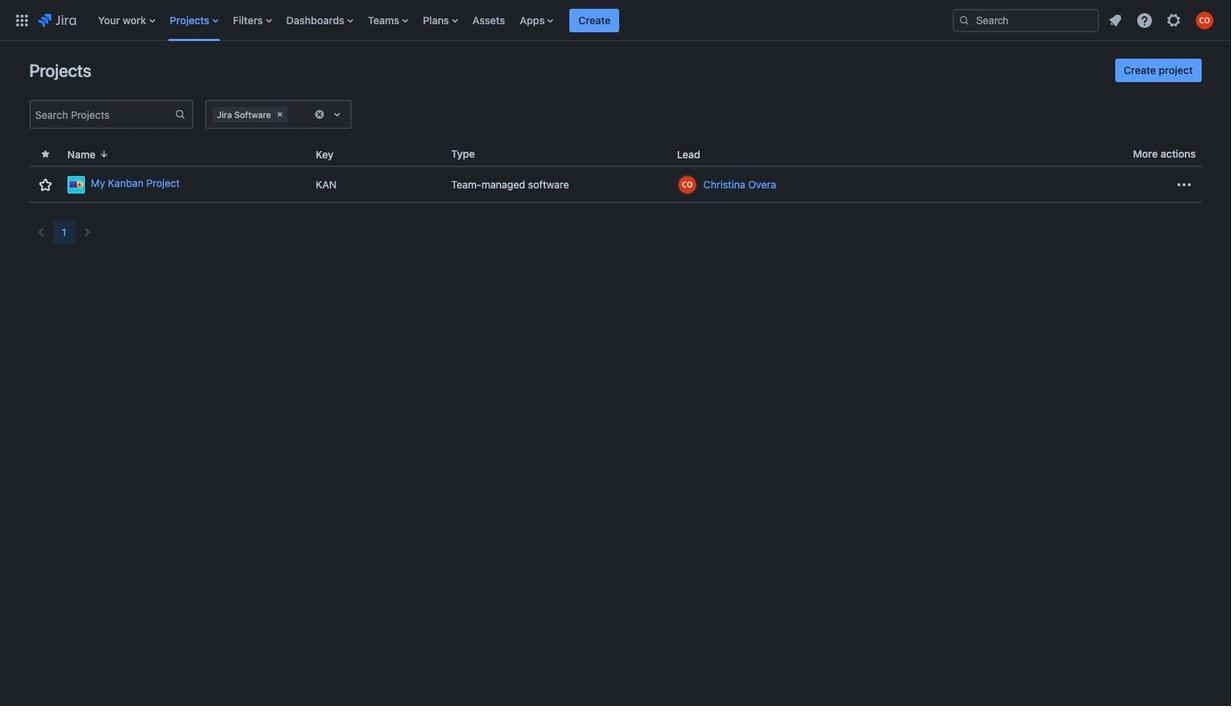 Task type: describe. For each thing, give the bounding box(es) containing it.
1 horizontal spatial list
[[1103, 7, 1223, 33]]

next image
[[78, 224, 96, 241]]

Search Projects text field
[[31, 104, 175, 125]]

more image
[[1176, 176, 1194, 193]]

previous image
[[32, 224, 50, 241]]

Choose Jira products text field
[[290, 107, 293, 122]]

your profile and settings image
[[1197, 11, 1214, 29]]

star my kanban project image
[[37, 176, 54, 193]]

search image
[[959, 14, 971, 26]]

appswitcher icon image
[[13, 11, 31, 29]]

Search field
[[953, 8, 1100, 32]]

help image
[[1137, 11, 1154, 29]]

open image
[[329, 106, 346, 123]]



Task type: vqa. For each thing, say whether or not it's contained in the screenshot.
Watch Atlassian Team '24 video dialog
no



Task type: locate. For each thing, give the bounding box(es) containing it.
group
[[1116, 59, 1203, 82]]

primary element
[[9, 0, 942, 41]]

clear image
[[274, 109, 286, 120]]

0 horizontal spatial list
[[91, 0, 942, 41]]

None search field
[[953, 8, 1100, 32]]

notifications image
[[1107, 11, 1125, 29]]

settings image
[[1166, 11, 1184, 29]]

jira image
[[38, 11, 76, 29], [38, 11, 76, 29]]

list item
[[570, 0, 620, 41]]

banner
[[0, 0, 1232, 41]]

clear image
[[314, 109, 326, 120]]

list
[[91, 0, 942, 41], [1103, 7, 1223, 33]]



